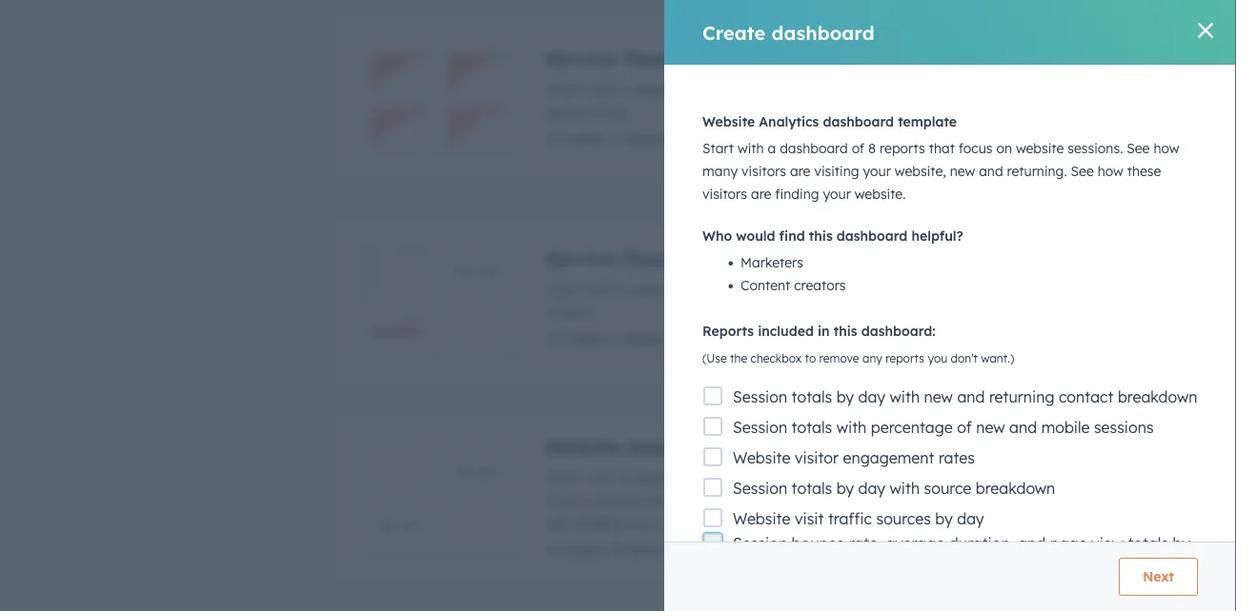 Task type: describe. For each thing, give the bounding box(es) containing it.
website visitor engagement rates
[[733, 449, 975, 468]]

track inside 'service team ticket sla performance overview start with a dashboard of 6 reports that track how your service team is handling tickets.'
[[839, 280, 875, 299]]

with up website visitor engagement rates
[[837, 418, 867, 437]]

with inside 'service team ticket sla performance overview start with a dashboard of 6 reports that track how your service team is handling tickets.'
[[586, 280, 617, 299]]

the
[[730, 352, 747, 366]]

next
[[1143, 569, 1174, 586]]

checkbox
[[751, 352, 802, 366]]

visitors up view
[[1075, 491, 1126, 510]]

create dashboard
[[702, 20, 875, 44]]

start with a dashboard of 8 reports that focus on website sessions. see how many visitors are visiting your website, new and returning. see how these visitors are finding your website.
[[702, 140, 1179, 203]]

finding inside start with a dashboard of 8 reports that focus on website sessions. see how many visitors are visiting your website, new and returning. see how these visitors are finding your website.
[[775, 186, 819, 203]]

service inside 'service team ticket sla performance overview start with a dashboard of 6 reports that track how your service team is handling tickets.'
[[950, 280, 1001, 299]]

content
[[741, 277, 790, 294]]

average
[[886, 535, 945, 554]]

2 vertical spatial 8
[[612, 541, 620, 560]]

and inside session bounce rate, average duration, and page view totals by source
[[1018, 535, 1046, 554]]

would
[[736, 228, 775, 244]]

with inside start with a dashboard of 8 reports that focus on website sessions. see how many visitors are visiting your website, new and returning. see how these visitors are finding your website.
[[738, 140, 764, 157]]

analytics for website analytics dashboard template
[[759, 113, 819, 130]]

close image
[[1198, 23, 1213, 38]]

marketers content creators
[[741, 254, 846, 294]]

help
[[839, 80, 869, 99]]

service for service team performance
[[546, 46, 617, 70]]

dashboard up service team performance start with a dashboard of 6 reports that help to track how your service team is performing.
[[772, 20, 875, 44]]

your up includes 8 default reports
[[628, 514, 660, 533]]

view
[[1091, 535, 1124, 554]]

these inside start with a dashboard of 8 reports that focus on website sessions. see how many visitors are visiting your website, new and returning. see how these visitors are finding your website.
[[1127, 163, 1161, 180]]

website, inside website analytics start with a dashboard of 8 reports that focus on website sessions. see how many visitors are visiting your website, new and returning. see how these visitors are finding your website.
[[766, 491, 825, 510]]

many inside start with a dashboard of 8 reports that focus on website sessions. see how many visitors are visiting your website, new and returning. see how these visitors are finding your website.
[[702, 163, 738, 180]]

new up session totals with percentage of new and mobile sessions
[[924, 388, 953, 407]]

returning
[[989, 388, 1055, 407]]

overview
[[916, 246, 1007, 270]]

day for new
[[858, 388, 885, 407]]

a inside service team performance start with a dashboard of 6 reports that help to track how your service team is performing.
[[621, 80, 630, 99]]

contact
[[1059, 388, 1114, 407]]

reports included in this dashboard:
[[702, 323, 936, 340]]

your left visit
[[730, 491, 762, 510]]

analytics for website analytics start with a dashboard of 8 reports that focus on website sessions. see how many visitors are visiting your website, new and returning. see how these visitors are finding your website.
[[628, 435, 715, 459]]

returning. inside website analytics start with a dashboard of 8 reports that focus on website sessions. see how many visitors are visiting your website, new and returning. see how these visitors are finding your website.
[[894, 491, 963, 510]]

how inside 'service team ticket sla performance overview start with a dashboard of 6 reports that track how your service team is handling tickets.'
[[880, 280, 909, 299]]

visiting inside start with a dashboard of 8 reports that focus on website sessions. see how many visitors are visiting your website, new and returning. see how these visitors are finding your website.
[[814, 163, 859, 180]]

with up percentage
[[890, 388, 920, 407]]

dashboard inside start with a dashboard of 8 reports that focus on website sessions. see how many visitors are visiting your website, new and returning. see how these visitors are finding your website.
[[780, 140, 848, 157]]

mobile
[[1041, 418, 1090, 437]]

visit
[[795, 510, 824, 529]]

that inside start with a dashboard of 8 reports that focus on website sessions. see how many visitors are visiting your website, new and returning. see how these visitors are finding your website.
[[929, 140, 955, 157]]

who would find this dashboard helpful?
[[702, 228, 963, 244]]

session for session totals by day with source breakdown
[[733, 479, 787, 498]]

reports inside start with a dashboard of 8 reports that focus on website sessions. see how many visitors are visiting your website, new and returning. see how these visitors are finding your website.
[[880, 140, 925, 157]]

template
[[898, 113, 957, 130]]

create
[[702, 20, 766, 44]]

dashboard inside 'service team ticket sla performance overview start with a dashboard of 6 reports that track how your service team is handling tickets.'
[[634, 280, 712, 299]]

default for performance
[[625, 129, 675, 148]]

included
[[758, 323, 814, 340]]

visiting inside website analytics start with a dashboard of 8 reports that focus on website sessions. see how many visitors are visiting your website, new and returning. see how these visitors are finding your website.
[[674, 491, 725, 510]]

your up who would find this dashboard helpful? at the right top of the page
[[823, 186, 851, 203]]

finding inside website analytics start with a dashboard of 8 reports that focus on website sessions. see how many visitors are visiting your website, new and returning. see how these visitors are finding your website.
[[574, 514, 624, 533]]

your down website analytics dashboard template
[[863, 163, 891, 180]]

totals for session totals by day with source breakdown
[[792, 479, 832, 498]]

of inside 'service team ticket sla performance overview start with a dashboard of 6 reports that track how your service team is handling tickets.'
[[717, 280, 731, 299]]

website for website analytics dashboard template
[[702, 113, 755, 130]]

website for website visitor engagement rates
[[733, 449, 791, 468]]

rates
[[939, 449, 975, 468]]

sessions. inside start with a dashboard of 8 reports that focus on website sessions. see how many visitors are visiting your website, new and returning. see how these visitors are finding your website.
[[1068, 140, 1123, 157]]

website analytics dashboard template
[[702, 113, 957, 130]]

session totals with percentage of new and mobile sessions
[[733, 418, 1154, 437]]

service for service team ticket sla performance overview
[[546, 246, 617, 270]]

engagement
[[843, 449, 934, 468]]

and inside start with a dashboard of 8 reports that focus on website sessions. see how many visitors are visiting your website, new and returning. see how these visitors are finding your website.
[[979, 163, 1003, 180]]

of inside service team performance start with a dashboard of 6 reports that help to track how your service team is performing.
[[717, 80, 731, 99]]

on inside start with a dashboard of 8 reports that focus on website sessions. see how many visitors are visiting your website, new and returning. see how these visitors are finding your website.
[[996, 140, 1012, 157]]

service inside service team performance start with a dashboard of 6 reports that help to track how your service team is performing.
[[1003, 80, 1055, 99]]

sources
[[876, 510, 931, 529]]

of inside start with a dashboard of 8 reports that focus on website sessions. see how many visitors are visiting your website, new and returning. see how these visitors are finding your website.
[[852, 140, 865, 157]]

dashboard:
[[861, 323, 936, 340]]

focus inside start with a dashboard of 8 reports that focus on website sessions. see how many visitors are visiting your website, new and returning. see how these visitors are finding your website.
[[959, 140, 993, 157]]

8 inside start with a dashboard of 8 reports that focus on website sessions. see how many visitors are visiting your website, new and returning. see how these visitors are finding your website.
[[868, 140, 876, 157]]

by down remove
[[837, 388, 854, 407]]

and inside website analytics start with a dashboard of 8 reports that focus on website sessions. see how many visitors are visiting your website, new and returning. see how these visitors are finding your website.
[[862, 491, 890, 510]]

that inside service team performance start with a dashboard of 6 reports that help to track how your service team is performing.
[[805, 80, 835, 99]]

new down session totals by day with new and returning contact breakdown
[[976, 418, 1005, 437]]

of inside website analytics start with a dashboard of 8 reports that focus on website sessions. see how many visitors are visiting your website, new and returning. see how these visitors are finding your website.
[[717, 468, 731, 488]]

performing.
[[546, 102, 630, 122]]

0 vertical spatial breakdown
[[1118, 388, 1198, 407]]

6 inside service team performance start with a dashboard of 6 reports that help to track how your service team is performing.
[[736, 80, 744, 99]]

your inside 'service team ticket sla performance overview start with a dashboard of 6 reports that track how your service team is handling tickets.'
[[914, 280, 946, 299]]

start inside website analytics start with a dashboard of 8 reports that focus on website sessions. see how many visitors are visiting your website, new and returning. see how these visitors are finding your website.
[[546, 468, 582, 488]]

session totals by day with source breakdown
[[733, 479, 1055, 498]]

is inside 'service team ticket sla performance overview start with a dashboard of 6 reports that track how your service team is handling tickets.'
[[1047, 280, 1058, 299]]

creators
[[794, 277, 846, 294]]

sessions. inside website analytics start with a dashboard of 8 reports that focus on website sessions. see how many visitors are visiting your website, new and returning. see how these visitors are finding your website.
[[964, 468, 1027, 488]]

website analytics start with a dashboard of 8 reports that focus on website sessions. see how many visitors are visiting your website, new and returning. see how these visitors are finding your website.
[[546, 435, 1126, 533]]

totals inside session bounce rate, average duration, and page view totals by source
[[1128, 535, 1169, 554]]

with inside website analytics start with a dashboard of 8 reports that focus on website sessions. see how many visitors are visiting your website, new and returning. see how these visitors are finding your website.
[[586, 468, 617, 488]]

that inside website analytics start with a dashboard of 8 reports that focus on website sessions. see how many visitors are visiting your website, new and returning. see how these visitors are finding your website.
[[805, 468, 835, 488]]

by up traffic
[[837, 479, 854, 498]]

returning. inside start with a dashboard of 8 reports that focus on website sessions. see how many visitors are visiting your website, new and returning. see how these visitors are finding your website.
[[1007, 163, 1067, 180]]



Task type: locate. For each thing, give the bounding box(es) containing it.
1 default from the top
[[625, 129, 675, 148]]

a inside 'service team ticket sla performance overview start with a dashboard of 6 reports that track how your service team is handling tickets.'
[[621, 280, 630, 299]]

how
[[933, 80, 963, 99], [1154, 140, 1179, 157], [1098, 163, 1124, 180], [880, 280, 909, 299], [1062, 468, 1091, 488], [998, 491, 1027, 510]]

website, inside start with a dashboard of 8 reports that focus on website sessions. see how many visitors are visiting your website, new and returning. see how these visitors are finding your website.
[[895, 163, 946, 180]]

includes for website analytics
[[546, 541, 607, 560]]

service
[[546, 46, 617, 70], [546, 246, 617, 270]]

1 horizontal spatial sessions.
[[1068, 140, 1123, 157]]

handling
[[1062, 280, 1125, 299]]

2 horizontal spatial 8
[[868, 140, 876, 157]]

analytics
[[759, 113, 819, 130], [628, 435, 715, 459]]

percentage
[[871, 418, 953, 437]]

0 vertical spatial visiting
[[814, 163, 859, 180]]

many
[[702, 163, 738, 180], [546, 491, 587, 510]]

6
[[736, 80, 744, 99], [612, 129, 620, 148], [736, 280, 744, 299], [612, 329, 620, 348]]

2 service from the top
[[546, 246, 617, 270]]

includes
[[546, 129, 607, 148], [546, 329, 607, 348], [546, 541, 607, 560]]

dashboard down the 'create'
[[634, 80, 712, 99]]

default for start
[[625, 541, 675, 560]]

that up the reports included in this dashboard:
[[805, 280, 835, 299]]

this for dashboard
[[809, 228, 833, 244]]

in
[[818, 323, 830, 340]]

many up includes 8 default reports
[[546, 491, 587, 510]]

1 vertical spatial analytics
[[628, 435, 715, 459]]

many inside website analytics start with a dashboard of 8 reports that focus on website sessions. see how many visitors are visiting your website, new and returning. see how these visitors are finding your website.
[[546, 491, 587, 510]]

website inside website analytics start with a dashboard of 8 reports that focus on website sessions. see how many visitors are visiting your website, new and returning. see how these visitors are finding your website.
[[546, 435, 622, 459]]

0 vertical spatial focus
[[959, 140, 993, 157]]

dashboard inside website analytics start with a dashboard of 8 reports that focus on website sessions. see how many visitors are visiting your website, new and returning. see how these visitors are finding your website.
[[634, 468, 712, 488]]

0 horizontal spatial service
[[950, 280, 1001, 299]]

1 horizontal spatial these
[[1127, 163, 1161, 180]]

0 vertical spatial these
[[1127, 163, 1161, 180]]

breakdown up duration,
[[976, 479, 1055, 498]]

1 vertical spatial team
[[623, 246, 675, 270]]

remove
[[819, 352, 859, 366]]

track
[[892, 80, 929, 99], [839, 280, 875, 299]]

session totals by day with new and returning contact breakdown
[[733, 388, 1198, 407]]

totals up visit
[[792, 479, 832, 498]]

session for session bounce rate, average duration, and page view totals by source
[[733, 535, 787, 554]]

this right the in
[[834, 323, 857, 340]]

by inside session bounce rate, average duration, and page view totals by source
[[1173, 535, 1190, 554]]

0 horizontal spatial website,
[[766, 491, 825, 510]]

session for session totals with percentage of new and mobile sessions
[[733, 418, 787, 437]]

start inside service team performance start with a dashboard of 6 reports that help to track how your service team is performing.
[[546, 80, 582, 99]]

includes 6 default reports down performing.
[[546, 129, 731, 148]]

1 vertical spatial focus
[[839, 468, 878, 488]]

new inside website analytics start with a dashboard of 8 reports that focus on website sessions. see how many visitors are visiting your website, new and returning. see how these visitors are finding your website.
[[829, 491, 858, 510]]

1 horizontal spatial source
[[924, 479, 971, 498]]

website inside website analytics start with a dashboard of 8 reports that focus on website sessions. see how many visitors are visiting your website, new and returning. see how these visitors are finding your website.
[[904, 468, 959, 488]]

1 horizontal spatial this
[[834, 323, 857, 340]]

1 vertical spatial breakdown
[[976, 479, 1055, 498]]

this
[[809, 228, 833, 244], [834, 323, 857, 340]]

page
[[1050, 535, 1087, 554]]

1 vertical spatial track
[[839, 280, 875, 299]]

website. up includes 8 default reports
[[665, 514, 723, 533]]

start inside 'service team ticket sla performance overview start with a dashboard of 6 reports that track how your service team is handling tickets.'
[[546, 280, 582, 299]]

finding up includes 8 default reports
[[574, 514, 624, 533]]

your down overview
[[914, 280, 946, 299]]

1 horizontal spatial analytics
[[759, 113, 819, 130]]

1 vertical spatial includes
[[546, 329, 607, 348]]

includes 8 default reports
[[546, 541, 732, 560]]

to
[[873, 80, 888, 99], [805, 352, 816, 366]]

2 vertical spatial includes
[[546, 541, 607, 560]]

2 team from the top
[[623, 246, 675, 270]]

visitors up includes 8 default reports
[[591, 491, 642, 510]]

team inside service team performance start with a dashboard of 6 reports that help to track how your service team is performing.
[[1059, 80, 1096, 99]]

service team ticket sla performance overview start with a dashboard of 6 reports that track how your service team is handling tickets.
[[546, 246, 1125, 322]]

1 horizontal spatial returning.
[[1007, 163, 1067, 180]]

focus inside website analytics start with a dashboard of 8 reports that focus on website sessions. see how many visitors are visiting your website, new and returning. see how these visitors are finding your website.
[[839, 468, 878, 488]]

0 horizontal spatial analytics
[[628, 435, 715, 459]]

totals down remove
[[792, 388, 832, 407]]

reports inside service team performance start with a dashboard of 6 reports that help to track how your service team is performing.
[[749, 80, 801, 99]]

website. inside start with a dashboard of 8 reports that focus on website sessions. see how many visitors are visiting your website, new and returning. see how these visitors are finding your website.
[[855, 186, 906, 203]]

new down template
[[950, 163, 975, 180]]

you
[[928, 352, 948, 366]]

marketers
[[741, 254, 803, 271]]

to inside service team performance start with a dashboard of 6 reports that help to track how your service team is performing.
[[873, 80, 888, 99]]

0 horizontal spatial these
[[1032, 491, 1071, 510]]

team inside 'service team ticket sla performance overview start with a dashboard of 6 reports that track how your service team is handling tickets.'
[[623, 246, 675, 270]]

0 vertical spatial finding
[[775, 186, 819, 203]]

with up sources
[[890, 479, 920, 498]]

1 vertical spatial finding
[[574, 514, 624, 533]]

1 session from the top
[[733, 388, 787, 407]]

by
[[837, 388, 854, 407], [837, 479, 854, 498], [935, 510, 953, 529], [1173, 535, 1190, 554]]

are
[[790, 163, 811, 180], [751, 186, 771, 203], [646, 491, 670, 510], [546, 514, 570, 533]]

source left bounce
[[733, 554, 780, 573]]

0 horizontal spatial this
[[809, 228, 833, 244]]

analytics inside website analytics start with a dashboard of 8 reports that focus on website sessions. see how many visitors are visiting your website, new and returning. see how these visitors are finding your website.
[[628, 435, 715, 459]]

performance inside service team performance start with a dashboard of 6 reports that help to track how your service team is performing.
[[681, 46, 804, 70]]

sessions
[[1094, 418, 1154, 437]]

with
[[586, 80, 617, 99], [738, 140, 764, 157], [586, 280, 617, 299], [890, 388, 920, 407], [837, 418, 867, 437], [586, 468, 617, 488], [890, 479, 920, 498]]

includes 6 default reports for ticket
[[546, 329, 731, 348]]

3 session from the top
[[733, 479, 787, 498]]

1 horizontal spatial 8
[[736, 468, 745, 488]]

on
[[996, 140, 1012, 157], [882, 468, 900, 488]]

1 vertical spatial is
[[1047, 280, 1058, 299]]

2 includes 6 default reports from the top
[[546, 329, 731, 348]]

see
[[1127, 140, 1150, 157], [1071, 163, 1094, 180], [1031, 468, 1058, 488], [967, 491, 994, 510]]

0 horizontal spatial visiting
[[674, 491, 725, 510]]

that up website analytics dashboard template
[[805, 80, 835, 99]]

dashboard up includes 8 default reports
[[634, 468, 712, 488]]

0 horizontal spatial is
[[1047, 280, 1058, 299]]

website visit traffic sources by day
[[733, 510, 984, 529]]

1 vertical spatial website,
[[766, 491, 825, 510]]

dashboard down the "help" on the right of the page
[[823, 113, 894, 130]]

0 vertical spatial website,
[[895, 163, 946, 180]]

0 vertical spatial day
[[858, 388, 885, 407]]

session inside session bounce rate, average duration, and page view totals by source
[[733, 535, 787, 554]]

service up 'tickets.'
[[546, 246, 617, 270]]

to down the reports included in this dashboard:
[[805, 352, 816, 366]]

returning.
[[1007, 163, 1067, 180], [894, 491, 963, 510]]

that down visitor
[[805, 468, 835, 488]]

any
[[863, 352, 882, 366]]

visitor
[[795, 449, 839, 468]]

8 inside website analytics start with a dashboard of 8 reports that focus on website sessions. see how many visitors are visiting your website, new and returning. see how these visitors are finding your website.
[[736, 468, 745, 488]]

2 session from the top
[[733, 418, 787, 437]]

1 vertical spatial visiting
[[674, 491, 725, 510]]

visiting up includes 8 default reports
[[674, 491, 725, 510]]

0 vertical spatial service
[[546, 46, 617, 70]]

(use the checkbox to remove any reports you don't want.)
[[702, 352, 1014, 366]]

source inside session bounce rate, average duration, and page view totals by source
[[733, 554, 780, 573]]

this right find
[[809, 228, 833, 244]]

many up who
[[702, 163, 738, 180]]

that
[[805, 80, 835, 99], [929, 140, 955, 157], [805, 280, 835, 299], [805, 468, 835, 488]]

breakdown up sessions
[[1118, 388, 1198, 407]]

these inside website analytics start with a dashboard of 8 reports that focus on website sessions. see how many visitors are visiting your website, new and returning. see how these visitors are finding your website.
[[1032, 491, 1071, 510]]

0 vertical spatial many
[[702, 163, 738, 180]]

1 vertical spatial team
[[1005, 280, 1043, 299]]

1 vertical spatial performance
[[787, 246, 911, 270]]

website. inside website analytics start with a dashboard of 8 reports that focus on website sessions. see how many visitors are visiting your website, new and returning. see how these visitors are finding your website.
[[665, 514, 723, 533]]

day up website visit traffic sources by day at the bottom of the page
[[858, 479, 885, 498]]

0 horizontal spatial sessions.
[[964, 468, 1027, 488]]

0 vertical spatial returning.
[[1007, 163, 1067, 180]]

performance down who would find this dashboard helpful? at the right top of the page
[[787, 246, 911, 270]]

team for ticket
[[623, 246, 675, 270]]

performance inside 'service team ticket sla performance overview start with a dashboard of 6 reports that track how your service team is handling tickets.'
[[787, 246, 911, 270]]

1 horizontal spatial focus
[[959, 140, 993, 157]]

website, down template
[[895, 163, 946, 180]]

dashboard inside service team performance start with a dashboard of 6 reports that help to track how your service team is performing.
[[634, 80, 712, 99]]

new
[[950, 163, 975, 180], [924, 388, 953, 407], [976, 418, 1005, 437], [829, 491, 858, 510]]

1 team from the top
[[623, 46, 675, 70]]

0 horizontal spatial focus
[[839, 468, 878, 488]]

website for website visit traffic sources by day
[[733, 510, 791, 529]]

0 vertical spatial website
[[1016, 140, 1064, 157]]

8
[[868, 140, 876, 157], [736, 468, 745, 488], [612, 541, 620, 560]]

finding up find
[[775, 186, 819, 203]]

bounce
[[792, 535, 845, 554]]

with up 'tickets.'
[[586, 280, 617, 299]]

0 horizontal spatial finding
[[574, 514, 624, 533]]

0 vertical spatial source
[[924, 479, 971, 498]]

1 horizontal spatial team
[[1059, 80, 1096, 99]]

website inside start with a dashboard of 8 reports that focus on website sessions. see how many visitors are visiting your website, new and returning. see how these visitors are finding your website.
[[1016, 140, 1064, 157]]

track up template
[[892, 80, 929, 99]]

ticket
[[681, 246, 739, 270]]

and
[[979, 163, 1003, 180], [957, 388, 985, 407], [1009, 418, 1037, 437], [862, 491, 890, 510], [1018, 535, 1046, 554]]

helpful?
[[912, 228, 963, 244]]

1 horizontal spatial visiting
[[814, 163, 859, 180]]

rate,
[[849, 535, 882, 554]]

visiting down website analytics dashboard template
[[814, 163, 859, 180]]

visitors up who
[[702, 186, 747, 203]]

0 horizontal spatial on
[[882, 468, 900, 488]]

1 includes 6 default reports from the top
[[546, 129, 731, 148]]

includes for service team performance
[[546, 129, 607, 148]]

includes 6 default reports down 'tickets.'
[[546, 329, 731, 348]]

1 vertical spatial service
[[546, 246, 617, 270]]

1 horizontal spatial website,
[[895, 163, 946, 180]]

1 horizontal spatial is
[[1101, 80, 1112, 99]]

is inside service team performance start with a dashboard of 6 reports that help to track how your service team is performing.
[[1101, 80, 1112, 99]]

1 vertical spatial includes 6 default reports
[[546, 329, 731, 348]]

1 service from the top
[[546, 46, 617, 70]]

tickets.
[[546, 303, 597, 322]]

don't
[[951, 352, 978, 366]]

this for dashboard:
[[834, 323, 857, 340]]

0 horizontal spatial many
[[546, 491, 587, 510]]

0 vertical spatial analytics
[[759, 113, 819, 130]]

1 vertical spatial this
[[834, 323, 857, 340]]

dashboard down ticket
[[634, 280, 712, 299]]

0 vertical spatial is
[[1101, 80, 1112, 99]]

reports inside website analytics start with a dashboard of 8 reports that focus on website sessions. see how many visitors are visiting your website, new and returning. see how these visitors are finding your website.
[[749, 468, 801, 488]]

0 horizontal spatial source
[[733, 554, 780, 573]]

0 vertical spatial team
[[1059, 80, 1096, 99]]

team
[[1059, 80, 1096, 99], [1005, 280, 1043, 299]]

team inside service team performance start with a dashboard of 6 reports that help to track how your service team is performing.
[[623, 46, 675, 70]]

1 horizontal spatial website.
[[855, 186, 906, 203]]

service inside service team performance start with a dashboard of 6 reports that help to track how your service team is performing.
[[546, 46, 617, 70]]

1 vertical spatial returning.
[[894, 491, 963, 510]]

reports inside 'service team ticket sla performance overview start with a dashboard of 6 reports that track how your service team is handling tickets.'
[[749, 280, 801, 299]]

1 vertical spatial service
[[950, 280, 1001, 299]]

sessions.
[[1068, 140, 1123, 157], [964, 468, 1027, 488]]

totals for session totals by day with new and returning contact breakdown
[[792, 388, 832, 407]]

start
[[546, 80, 582, 99], [702, 140, 734, 157], [546, 280, 582, 299], [546, 468, 582, 488]]

day down any
[[858, 388, 885, 407]]

website, down visitor
[[766, 491, 825, 510]]

None checkbox
[[332, 13, 1148, 183], [332, 213, 1148, 383], [332, 414, 1148, 583], [332, 13, 1148, 183], [332, 213, 1148, 383], [332, 414, 1148, 583]]

(use
[[702, 352, 727, 366]]

your
[[967, 80, 999, 99], [863, 163, 891, 180], [823, 186, 851, 203], [914, 280, 946, 299], [730, 491, 762, 510], [628, 514, 660, 533]]

new right visit
[[829, 491, 858, 510]]

with up performing.
[[586, 80, 617, 99]]

day for source
[[858, 479, 885, 498]]

these
[[1127, 163, 1161, 180], [1032, 491, 1071, 510]]

0 vertical spatial website.
[[855, 186, 906, 203]]

track inside service team performance start with a dashboard of 6 reports that help to track how your service team is performing.
[[892, 80, 929, 99]]

new inside start with a dashboard of 8 reports that focus on website sessions. see how many visitors are visiting your website, new and returning. see how these visitors are finding your website.
[[950, 163, 975, 180]]

your up start with a dashboard of 8 reports that focus on website sessions. see how many visitors are visiting your website, new and returning. see how these visitors are finding your website.
[[967, 80, 999, 99]]

with inside service team performance start with a dashboard of 6 reports that help to track how your service team is performing.
[[586, 80, 617, 99]]

1 horizontal spatial service
[[1003, 80, 1055, 99]]

next button
[[1119, 559, 1198, 597]]

visitors up "would" in the right top of the page
[[742, 163, 786, 180]]

2 includes from the top
[[546, 329, 607, 348]]

service
[[1003, 80, 1055, 99], [950, 280, 1001, 299]]

by up average on the bottom right
[[935, 510, 953, 529]]

start inside start with a dashboard of 8 reports that focus on website sessions. see how many visitors are visiting your website, new and returning. see how these visitors are finding your website.
[[702, 140, 734, 157]]

0 vertical spatial performance
[[681, 46, 804, 70]]

0 vertical spatial to
[[873, 80, 888, 99]]

website
[[1016, 140, 1064, 157], [904, 468, 959, 488]]

0 vertical spatial team
[[623, 46, 675, 70]]

session
[[733, 388, 787, 407], [733, 418, 787, 437], [733, 479, 787, 498], [733, 535, 787, 554]]

website,
[[895, 163, 946, 180], [766, 491, 825, 510]]

website for website analytics start with a dashboard of 8 reports that focus on website sessions. see how many visitors are visiting your website, new and returning. see how these visitors are finding your website.
[[546, 435, 622, 459]]

website.
[[855, 186, 906, 203], [665, 514, 723, 533]]

day
[[858, 388, 885, 407], [858, 479, 885, 498], [957, 510, 984, 529]]

1 vertical spatial sessions.
[[964, 468, 1027, 488]]

with down website analytics dashboard template
[[738, 140, 764, 157]]

duration,
[[949, 535, 1014, 554]]

of
[[717, 80, 731, 99], [852, 140, 865, 157], [717, 280, 731, 299], [957, 418, 972, 437], [717, 468, 731, 488]]

1 horizontal spatial breakdown
[[1118, 388, 1198, 407]]

on inside website analytics start with a dashboard of 8 reports that focus on website sessions. see how many visitors are visiting your website, new and returning. see how these visitors are finding your website.
[[882, 468, 900, 488]]

service inside 'service team ticket sla performance overview start with a dashboard of 6 reports that track how your service team is handling tickets.'
[[546, 246, 617, 270]]

0 vertical spatial includes 6 default reports
[[546, 129, 731, 148]]

0 vertical spatial this
[[809, 228, 833, 244]]

a
[[621, 80, 630, 99], [768, 140, 776, 157], [621, 280, 630, 299], [621, 468, 630, 488]]

1 horizontal spatial many
[[702, 163, 738, 180]]

0 horizontal spatial track
[[839, 280, 875, 299]]

includes 6 default reports
[[546, 129, 731, 148], [546, 329, 731, 348]]

website. up who would find this dashboard helpful? at the right top of the page
[[855, 186, 906, 203]]

a inside start with a dashboard of 8 reports that focus on website sessions. see how many visitors are visiting your website, new and returning. see how these visitors are finding your website.
[[768, 140, 776, 157]]

1 vertical spatial default
[[625, 329, 675, 348]]

how inside service team performance start with a dashboard of 6 reports that help to track how your service team is performing.
[[933, 80, 963, 99]]

with up includes 8 default reports
[[586, 468, 617, 488]]

2 vertical spatial day
[[957, 510, 984, 529]]

source
[[924, 479, 971, 498], [733, 554, 780, 573]]

0 vertical spatial service
[[1003, 80, 1055, 99]]

0 horizontal spatial breakdown
[[976, 479, 1055, 498]]

1 vertical spatial source
[[733, 554, 780, 573]]

1 vertical spatial day
[[858, 479, 885, 498]]

source down "rates"
[[924, 479, 971, 498]]

1 horizontal spatial track
[[892, 80, 929, 99]]

2 vertical spatial default
[[625, 541, 675, 560]]

finding
[[775, 186, 819, 203], [574, 514, 624, 533]]

3 includes from the top
[[546, 541, 607, 560]]

who
[[702, 228, 732, 244]]

team up performing.
[[623, 46, 675, 70]]

service team performance start with a dashboard of 6 reports that help to track how your service team is performing.
[[546, 46, 1112, 122]]

1 vertical spatial website.
[[665, 514, 723, 533]]

0 horizontal spatial 8
[[612, 541, 620, 560]]

0 horizontal spatial website.
[[665, 514, 723, 533]]

0 vertical spatial track
[[892, 80, 929, 99]]

reports
[[749, 80, 801, 99], [680, 129, 731, 148], [880, 140, 925, 157], [749, 280, 801, 299], [680, 329, 731, 348], [886, 352, 925, 366], [749, 468, 801, 488], [680, 541, 732, 560]]

0 horizontal spatial to
[[805, 352, 816, 366]]

performance down the 'create'
[[681, 46, 804, 70]]

0 horizontal spatial returning.
[[894, 491, 963, 510]]

1 horizontal spatial on
[[996, 140, 1012, 157]]

dashboard
[[772, 20, 875, 44], [634, 80, 712, 99], [823, 113, 894, 130], [780, 140, 848, 157], [837, 228, 908, 244], [634, 280, 712, 299], [634, 468, 712, 488]]

session for session totals by day with new and returning contact breakdown
[[733, 388, 787, 407]]

0 vertical spatial default
[[625, 129, 675, 148]]

team for performance
[[623, 46, 675, 70]]

6 inside 'service team ticket sla performance overview start with a dashboard of 6 reports that track how your service team is handling tickets.'
[[736, 280, 744, 299]]

reports
[[702, 323, 754, 340]]

is
[[1101, 80, 1112, 99], [1047, 280, 1058, 299]]

sla
[[745, 246, 781, 270]]

1 vertical spatial these
[[1032, 491, 1071, 510]]

1 vertical spatial on
[[882, 468, 900, 488]]

service up performing.
[[546, 46, 617, 70]]

1 horizontal spatial website
[[1016, 140, 1064, 157]]

want.)
[[981, 352, 1014, 366]]

totals up visitor
[[792, 418, 832, 437]]

focus
[[959, 140, 993, 157], [839, 468, 878, 488]]

totals for session totals with percentage of new and mobile sessions
[[792, 418, 832, 437]]

0 horizontal spatial website
[[904, 468, 959, 488]]

dashboard up 'service team ticket sla performance overview start with a dashboard of 6 reports that track how your service team is handling tickets.'
[[837, 228, 908, 244]]

totals
[[792, 388, 832, 407], [792, 418, 832, 437], [792, 479, 832, 498], [1128, 535, 1169, 554]]

dashboard down website analytics dashboard template
[[780, 140, 848, 157]]

totals up next
[[1128, 535, 1169, 554]]

3 default from the top
[[625, 541, 675, 560]]

4 session from the top
[[733, 535, 787, 554]]

breakdown
[[1118, 388, 1198, 407], [976, 479, 1055, 498]]

track up the reports included in this dashboard:
[[839, 280, 875, 299]]

your inside service team performance start with a dashboard of 6 reports that help to track how your service team is performing.
[[967, 80, 999, 99]]

performance
[[681, 46, 804, 70], [787, 246, 911, 270]]

1 horizontal spatial to
[[873, 80, 888, 99]]

by up next
[[1173, 535, 1190, 554]]

1 horizontal spatial finding
[[775, 186, 819, 203]]

1 vertical spatial 8
[[736, 468, 745, 488]]

team inside 'service team ticket sla performance overview start with a dashboard of 6 reports that track how your service team is handling tickets.'
[[1005, 280, 1043, 299]]

a inside website analytics start with a dashboard of 8 reports that focus on website sessions. see how many visitors are visiting your website, new and returning. see how these visitors are finding your website.
[[621, 468, 630, 488]]

find
[[779, 228, 805, 244]]

team left ticket
[[623, 246, 675, 270]]

1 includes from the top
[[546, 129, 607, 148]]

session bounce rate, average duration, and page view totals by source
[[733, 535, 1190, 573]]

that down template
[[929, 140, 955, 157]]

who would find this dashboard helpful? element
[[702, 252, 1198, 297]]

1 vertical spatial website
[[904, 468, 959, 488]]

default for ticket
[[625, 329, 675, 348]]

2 default from the top
[[625, 329, 675, 348]]

traffic
[[828, 510, 872, 529]]

0 vertical spatial on
[[996, 140, 1012, 157]]

1 vertical spatial to
[[805, 352, 816, 366]]

day up duration,
[[957, 510, 984, 529]]

includes for service team ticket sla performance overview
[[546, 329, 607, 348]]

to right the "help" on the right of the page
[[873, 80, 888, 99]]

0 vertical spatial sessions.
[[1068, 140, 1123, 157]]

includes 6 default reports for performance
[[546, 129, 731, 148]]

1 vertical spatial many
[[546, 491, 587, 510]]

that inside 'service team ticket sla performance overview start with a dashboard of 6 reports that track how your service team is handling tickets.'
[[805, 280, 835, 299]]

website
[[702, 113, 755, 130], [546, 435, 622, 459], [733, 449, 791, 468], [733, 510, 791, 529]]



Task type: vqa. For each thing, say whether or not it's contained in the screenshot.


